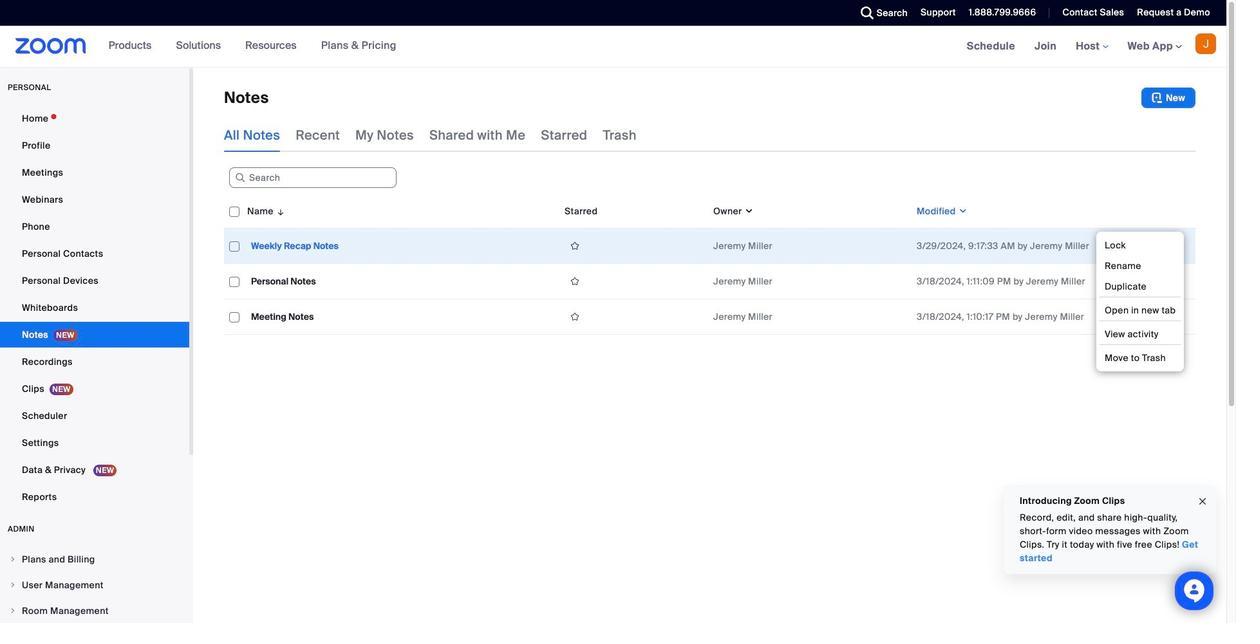 Task type: locate. For each thing, give the bounding box(es) containing it.
down image
[[742, 205, 754, 218]]

zoom logo image
[[15, 38, 86, 54]]

3 right image from the top
[[9, 607, 17, 615]]

right image
[[9, 556, 17, 563], [9, 581, 17, 589], [9, 607, 17, 615]]

0 vertical spatial right image
[[9, 556, 17, 563]]

menu item
[[0, 547, 189, 572], [0, 573, 189, 597], [0, 599, 189, 623]]

tabs of all notes page tab list
[[224, 118, 637, 152]]

1 right image from the top
[[9, 556, 17, 563]]

product information navigation
[[99, 26, 406, 67]]

0 vertical spatial menu item
[[0, 547, 189, 572]]

1 vertical spatial menu item
[[0, 573, 189, 597]]

application
[[224, 194, 1205, 344], [565, 236, 703, 256], [565, 272, 703, 291], [565, 307, 703, 326]]

arrow down image
[[274, 203, 285, 219]]

right image for 2nd menu item from the top of the the admin menu menu
[[9, 581, 17, 589]]

banner
[[0, 26, 1227, 68]]

meetings navigation
[[957, 26, 1227, 68]]

right image for 1st menu item from the bottom
[[9, 607, 17, 615]]

1 vertical spatial right image
[[9, 581, 17, 589]]

more options for weekly recap notes image
[[1163, 240, 1184, 252]]

2 right image from the top
[[9, 581, 17, 589]]

down image
[[956, 205, 968, 218]]

2 vertical spatial right image
[[9, 607, 17, 615]]

3 menu item from the top
[[0, 599, 189, 623]]

2 vertical spatial menu item
[[0, 599, 189, 623]]



Task type: vqa. For each thing, say whether or not it's contained in the screenshot.
The Mobile Phone Text Field on the bottom of page
no



Task type: describe. For each thing, give the bounding box(es) containing it.
2 menu item from the top
[[0, 573, 189, 597]]

personal menu menu
[[0, 106, 189, 511]]

right image for 3rd menu item from the bottom of the the admin menu menu
[[9, 556, 17, 563]]

Search text field
[[229, 168, 397, 188]]

close image
[[1198, 494, 1208, 509]]

1 menu item from the top
[[0, 547, 189, 572]]

admin menu menu
[[0, 547, 189, 623]]

profile picture image
[[1196, 33, 1216, 54]]



